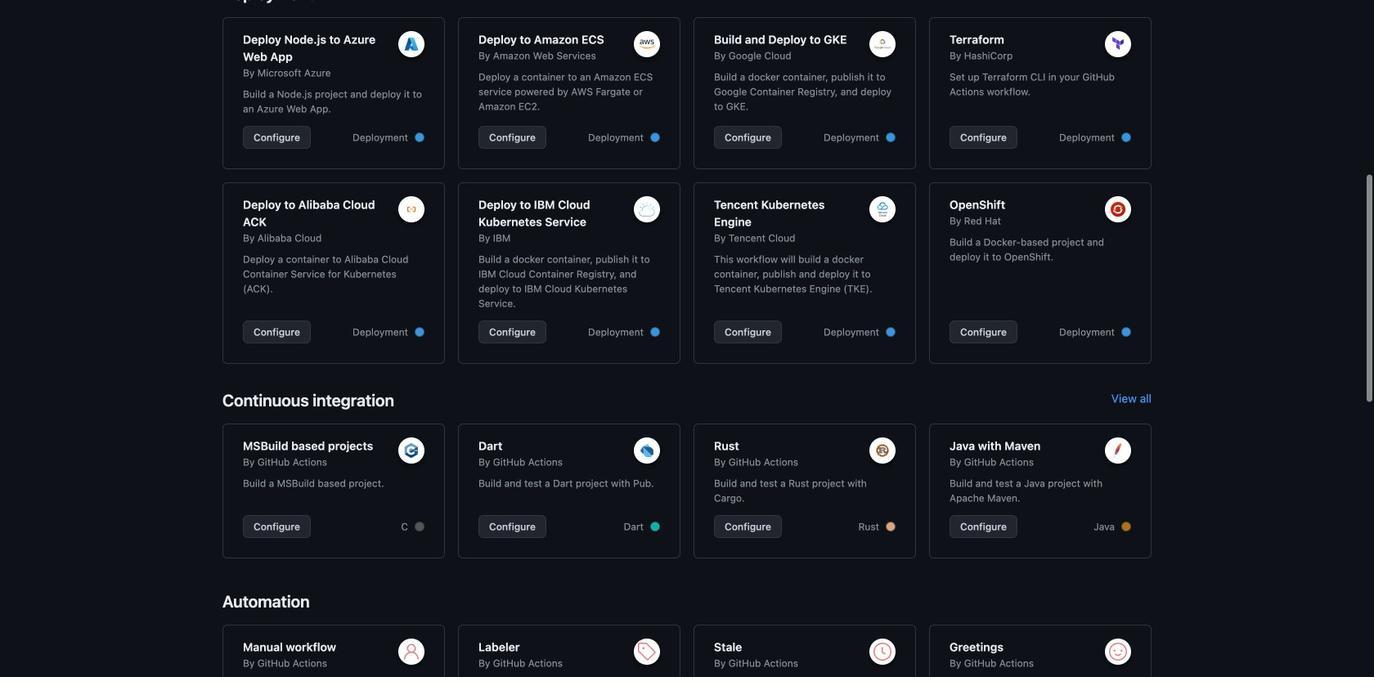 Task type: describe. For each thing, give the bounding box(es) containing it.
rust logo image
[[876, 444, 890, 458]]

person image
[[402, 642, 421, 662]]

build and deploy to gke logo image
[[875, 39, 891, 49]]

deploy to amazon ecs logo image
[[640, 40, 655, 49]]

deploy node.js to azure web app logo image
[[404, 37, 419, 51]]

deploy to ibm cloud kubernetes service logo image
[[640, 203, 655, 216]]

java with maven logo image
[[1112, 444, 1126, 458]]



Task type: vqa. For each thing, say whether or not it's contained in the screenshot.
tag image
yes



Task type: locate. For each thing, give the bounding box(es) containing it.
deploy to alibaba cloud ack logo image
[[404, 202, 419, 217]]

terraform logo image
[[1112, 37, 1126, 51]]

dart logo image
[[640, 444, 655, 458]]

tag image
[[638, 642, 657, 662]]

msbuild based projects logo image
[[404, 444, 419, 458]]

openshift logo image
[[1112, 202, 1126, 217]]

tencent kubernetes engine logo image
[[876, 202, 890, 217]]

smiley image
[[1109, 642, 1129, 662]]

clock image
[[873, 642, 893, 662]]



